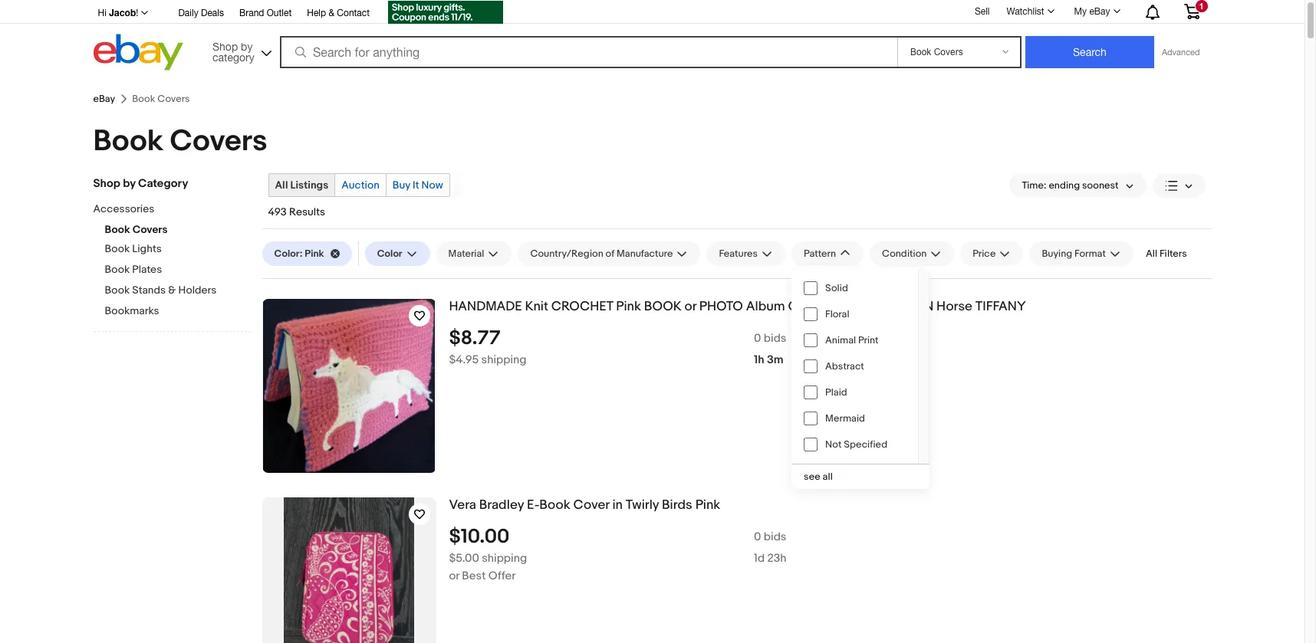 Task type: locate. For each thing, give the bounding box(es) containing it.
shop by category
[[93, 176, 188, 191]]

0 vertical spatial ebay
[[1090, 6, 1110, 17]]

&
[[329, 8, 334, 18], [168, 284, 176, 297]]

print
[[858, 334, 879, 347]]

0 inside 0 bids $5.00 shipping
[[754, 530, 761, 544]]

horse
[[937, 299, 973, 314]]

my ebay link
[[1066, 2, 1127, 21]]

your shopping cart contains 1 item image
[[1183, 4, 1201, 19]]

banner containing sell
[[93, 0, 1212, 74]]

1 horizontal spatial ebay
[[1090, 6, 1110, 17]]

banner
[[93, 0, 1212, 74]]

1 vertical spatial covers
[[132, 223, 168, 236]]

auction link
[[335, 174, 386, 196]]

1 horizontal spatial pink
[[616, 299, 641, 314]]

0 inside 0 bids $4.95 shipping
[[754, 331, 761, 346]]

offer
[[488, 569, 516, 584]]

& right 'help'
[[329, 8, 334, 18]]

solid
[[825, 282, 848, 295]]

covers
[[170, 123, 267, 160], [132, 223, 168, 236]]

all up 493
[[275, 179, 288, 192]]

0 horizontal spatial ebay
[[93, 93, 115, 105]]

bradley
[[479, 498, 524, 513]]

pink left book
[[616, 299, 641, 314]]

1d 23h or best offer
[[449, 551, 787, 584]]

0 vertical spatial or
[[685, 299, 697, 314]]

abstract
[[825, 361, 864, 373]]

1 bids from the top
[[764, 331, 787, 346]]

1 vertical spatial &
[[168, 284, 176, 297]]

daily deals link
[[178, 5, 224, 22]]

1 horizontal spatial &
[[329, 8, 334, 18]]

1 0 from the top
[[754, 331, 761, 346]]

0 horizontal spatial pink
[[305, 248, 324, 260]]

outlet
[[267, 8, 292, 18]]

now
[[422, 179, 443, 192]]

1 vertical spatial 0
[[754, 530, 761, 544]]

0 up the 1h
[[754, 331, 761, 346]]

None submit
[[1026, 36, 1154, 68]]

2 vertical spatial pink
[[695, 498, 721, 513]]

album
[[746, 299, 785, 314]]

bids for $10.00
[[764, 530, 787, 544]]

handmade knit crochet pink book or photo album cover white unicorn horse tiffany
[[449, 299, 1026, 314]]

1 vertical spatial all
[[1146, 248, 1158, 260]]

buy it now link
[[386, 174, 449, 196]]

tiffany
[[976, 299, 1026, 314]]

pink right color:
[[305, 248, 324, 260]]

2 bids from the top
[[764, 530, 787, 544]]

accessories link
[[93, 203, 239, 217]]

handmade
[[449, 299, 522, 314]]

0 vertical spatial 0
[[754, 331, 761, 346]]

holders
[[178, 284, 217, 297]]

& inside accessories book covers book lights book plates book stands & holders bookmarks
[[168, 284, 176, 297]]

all for all listings
[[275, 179, 288, 192]]

it
[[413, 179, 419, 192]]

book plates link
[[105, 263, 250, 278]]

see all
[[804, 471, 833, 483]]

book left the lights
[[105, 242, 130, 255]]

0 horizontal spatial all
[[275, 179, 288, 192]]

all inside button
[[1146, 248, 1158, 260]]

bids inside 0 bids $4.95 shipping
[[764, 331, 787, 346]]

0 vertical spatial shipping
[[481, 353, 527, 367]]

1 vertical spatial or
[[449, 569, 459, 584]]

help & contact link
[[307, 5, 370, 22]]

or
[[685, 299, 697, 314], [449, 569, 459, 584]]

not specified
[[825, 439, 888, 451]]

0 vertical spatial bids
[[764, 331, 787, 346]]

pink
[[305, 248, 324, 260], [616, 299, 641, 314], [695, 498, 721, 513]]

book
[[93, 123, 163, 160], [105, 223, 130, 236], [105, 242, 130, 255], [105, 263, 130, 276], [105, 284, 130, 297], [539, 498, 570, 513]]

0 up 1d
[[754, 530, 761, 544]]

ebay
[[1090, 6, 1110, 17], [93, 93, 115, 105]]

not specified link
[[792, 432, 918, 458]]

birds
[[662, 498, 693, 513]]

2 0 from the top
[[754, 530, 761, 544]]

shipping inside 0 bids $5.00 shipping
[[482, 551, 527, 566]]

or right book
[[685, 299, 697, 314]]

filters
[[1160, 248, 1187, 260]]

23h
[[767, 551, 787, 566]]

watchlist
[[1007, 6, 1044, 17]]

brand outlet link
[[239, 5, 292, 22]]

book up bookmarks
[[105, 284, 130, 297]]

0 horizontal spatial covers
[[132, 223, 168, 236]]

& down book plates "link"
[[168, 284, 176, 297]]

vera bradley e-book cover in twirly birds pink image
[[284, 498, 414, 644]]

sell link
[[968, 6, 997, 17]]

bids inside 0 bids $5.00 shipping
[[764, 530, 787, 544]]

0 vertical spatial pink
[[305, 248, 324, 260]]

2 horizontal spatial pink
[[695, 498, 721, 513]]

1 horizontal spatial all
[[1146, 248, 1158, 260]]

bids up 3m
[[764, 331, 787, 346]]

color:
[[274, 248, 303, 260]]

book lights link
[[105, 242, 250, 257]]

ebay link
[[93, 93, 115, 105]]

knit
[[525, 299, 548, 314]]

0
[[754, 331, 761, 346], [754, 530, 761, 544]]

covers up category
[[170, 123, 267, 160]]

or left best
[[449, 569, 459, 584]]

0 horizontal spatial or
[[449, 569, 459, 584]]

all
[[823, 471, 833, 483]]

0 horizontal spatial &
[[168, 284, 176, 297]]

$10.00
[[449, 525, 510, 549]]

vera bradley e-book cover in twirly birds pink
[[449, 498, 721, 513]]

shipping up offer
[[482, 551, 527, 566]]

contact
[[337, 8, 370, 18]]

animal print link
[[792, 328, 918, 354]]

0 for $8.77
[[754, 331, 761, 346]]

1 vertical spatial bids
[[764, 530, 787, 544]]

493 results
[[268, 206, 325, 219]]

1 horizontal spatial covers
[[170, 123, 267, 160]]

bids up 23h
[[764, 530, 787, 544]]

results
[[289, 206, 325, 219]]

not
[[825, 439, 842, 451]]

see all button
[[792, 465, 930, 489]]

shipping inside 0 bids $4.95 shipping
[[481, 353, 527, 367]]

bookmarks link
[[105, 305, 250, 319]]

best
[[462, 569, 486, 584]]

1 vertical spatial shipping
[[482, 551, 527, 566]]

shipping
[[481, 353, 527, 367], [482, 551, 527, 566]]

mermaid link
[[792, 406, 918, 432]]

help & contact
[[307, 8, 370, 18]]

daily deals
[[178, 8, 224, 18]]

0 for $10.00
[[754, 530, 761, 544]]

shop
[[93, 176, 120, 191]]

daily
[[178, 8, 198, 18]]

0 vertical spatial &
[[329, 8, 334, 18]]

3m
[[767, 353, 784, 367]]

advanced
[[1162, 48, 1200, 57]]

or inside 1d 23h or best offer
[[449, 569, 459, 584]]

solid link
[[792, 275, 918, 301]]

0 bids $5.00 shipping
[[449, 530, 787, 566]]

shipping down the $8.77
[[481, 353, 527, 367]]

my ebay
[[1074, 6, 1110, 17]]

all
[[275, 179, 288, 192], [1146, 248, 1158, 260]]

0 vertical spatial all
[[275, 179, 288, 192]]

all listings link
[[269, 174, 335, 196]]

sell
[[975, 6, 990, 17]]

all left the filters
[[1146, 248, 1158, 260]]

ebay inside "link"
[[1090, 6, 1110, 17]]

$5.00
[[449, 551, 479, 566]]

bookmarks
[[105, 305, 159, 318]]

covers up the lights
[[132, 223, 168, 236]]

pink right birds
[[695, 498, 721, 513]]



Task type: vqa. For each thing, say whether or not it's contained in the screenshot.
Sold Items option
no



Task type: describe. For each thing, give the bounding box(es) containing it.
see
[[804, 471, 821, 483]]

advanced link
[[1154, 37, 1208, 68]]

$4.95
[[449, 353, 479, 367]]

bids for $8.77
[[764, 331, 787, 346]]

covers inside accessories book covers book lights book plates book stands & holders bookmarks
[[132, 223, 168, 236]]

1 vertical spatial pink
[[616, 299, 641, 314]]

deals
[[201, 8, 224, 18]]

stands
[[132, 284, 166, 297]]

cover
[[788, 299, 833, 314]]

e-
[[527, 498, 539, 513]]

watchlist link
[[998, 2, 1061, 21]]

abstract link
[[792, 354, 918, 380]]

plaid link
[[792, 380, 918, 406]]

1 vertical spatial ebay
[[93, 93, 115, 105]]

book stands & holders link
[[105, 284, 250, 298]]

account navigation
[[93, 0, 1212, 26]]

0 bids $4.95 shipping
[[449, 331, 787, 367]]

white
[[836, 299, 871, 314]]

pattern button
[[792, 242, 864, 266]]

animal
[[825, 334, 856, 347]]

my
[[1074, 6, 1087, 17]]

& inside "link"
[[329, 8, 334, 18]]

all filters
[[1146, 248, 1187, 260]]

accessories
[[93, 203, 154, 216]]

photo
[[699, 299, 743, 314]]

vera
[[449, 498, 476, 513]]

specified
[[844, 439, 888, 451]]

brand
[[239, 8, 264, 18]]

category
[[138, 176, 188, 191]]

in
[[612, 498, 623, 513]]

auction
[[342, 179, 380, 192]]

1d
[[754, 551, 765, 566]]

floral link
[[792, 301, 918, 328]]

accessories book covers book lights book plates book stands & holders bookmarks
[[93, 203, 217, 318]]

brand outlet
[[239, 8, 292, 18]]

listings
[[290, 179, 329, 192]]

all listings
[[275, 179, 329, 192]]

buy
[[393, 179, 410, 192]]

plates
[[132, 263, 162, 276]]

pattern
[[804, 248, 836, 260]]

all for all filters
[[1146, 248, 1158, 260]]

help
[[307, 8, 326, 18]]

crochet
[[551, 299, 613, 314]]

lights
[[132, 242, 162, 255]]

tap to watch item - vera bradley e-book cover in twirly birds pink image
[[408, 504, 430, 525]]

by
[[123, 176, 135, 191]]

1h
[[754, 353, 765, 367]]

plaid
[[825, 387, 847, 399]]

0 vertical spatial covers
[[170, 123, 267, 160]]

vera bradley e-book cover in twirly birds pink link
[[449, 498, 1212, 514]]

color: pink
[[274, 248, 324, 260]]

floral
[[825, 308, 850, 321]]

book left plates
[[105, 263, 130, 276]]

cover
[[573, 498, 610, 513]]

book
[[644, 299, 682, 314]]

book covers
[[93, 123, 267, 160]]

shipping for $8.77
[[481, 353, 527, 367]]

1h 3m
[[754, 353, 784, 367]]

twirly
[[626, 498, 659, 513]]

493
[[268, 206, 287, 219]]

get the coupon image
[[388, 1, 503, 24]]

shipping for $10.00
[[482, 551, 527, 566]]

$8.77
[[449, 327, 501, 350]]

buy it now
[[393, 179, 443, 192]]

color: pink link
[[262, 242, 352, 266]]

book up by in the top of the page
[[93, 123, 163, 160]]

unicorn
[[874, 299, 934, 314]]

all filters button
[[1140, 242, 1193, 266]]

book down 'accessories'
[[105, 223, 130, 236]]

tap to watch item - handmade knit crochet pink book or photo album cover white unicorn horse tiffany image
[[408, 305, 430, 327]]

1 horizontal spatial or
[[685, 299, 697, 314]]

handmade knit crochet pink book or photo album cover white unicorn horse tiffany image
[[263, 299, 435, 473]]

book left cover
[[539, 498, 570, 513]]

animal print
[[825, 334, 879, 347]]

handmade knit crochet pink book or photo album cover white unicorn horse tiffany link
[[449, 299, 1212, 315]]



